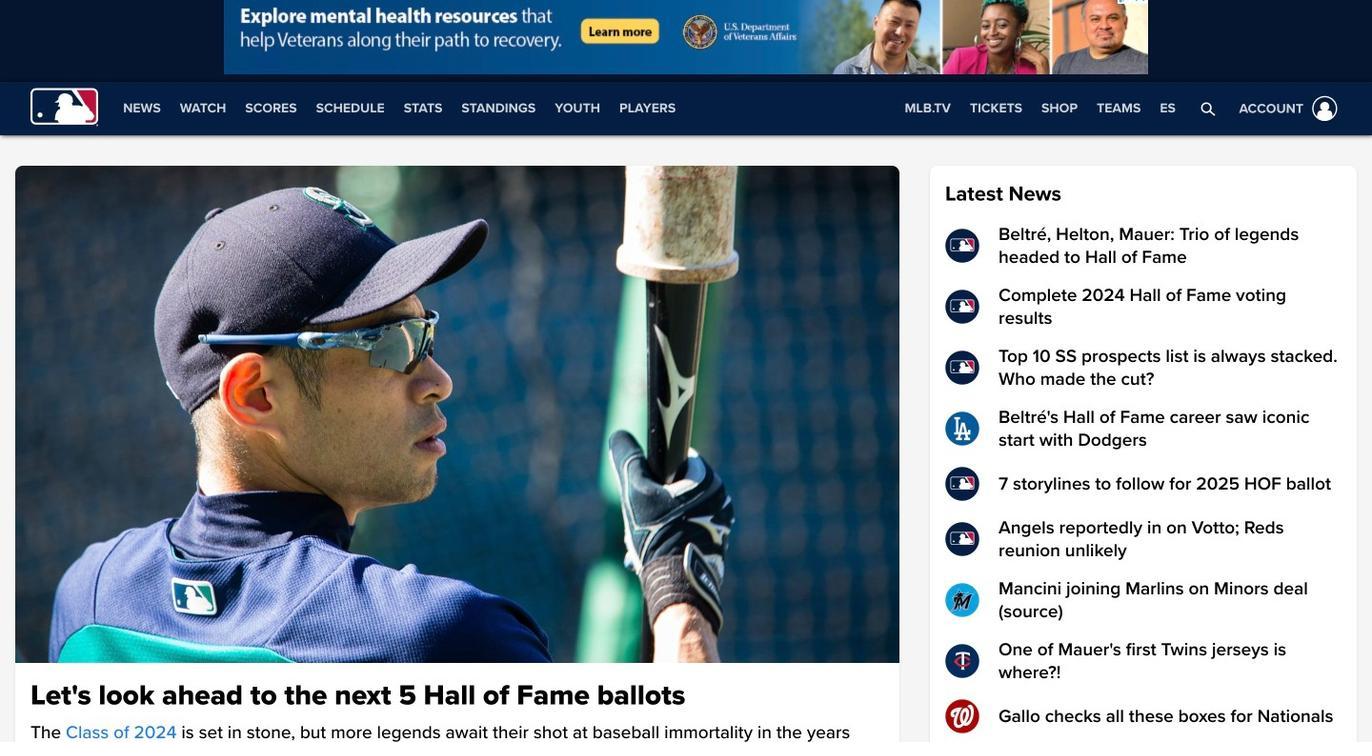 Task type: describe. For each thing, give the bounding box(es) containing it.
1 mlb image from the top
[[946, 351, 980, 385]]

2 mlb image from the top
[[946, 290, 980, 324]]

twins image
[[946, 644, 980, 679]]

dodgers image
[[946, 412, 980, 446]]

marlins image
[[946, 583, 980, 618]]

3 mlb image from the top
[[946, 522, 980, 557]]

nationals image
[[946, 700, 980, 734]]

top navigation element
[[0, 82, 1373, 135]]

search image
[[1201, 101, 1216, 116]]

secondary navigation element
[[114, 82, 686, 135]]



Task type: vqa. For each thing, say whether or not it's contained in the screenshot.
Let's look ahead to the next 5 Hall of Fame ballots image
yes



Task type: locate. For each thing, give the bounding box(es) containing it.
mlb image up dodgers 'image'
[[946, 351, 980, 385]]

mlb image down dodgers 'image'
[[946, 467, 980, 501]]

tertiary navigation element
[[895, 82, 1186, 135]]

1 vertical spatial mlb image
[[946, 290, 980, 324]]

1 mlb image from the top
[[946, 229, 980, 263]]

mlb image
[[946, 351, 980, 385], [946, 467, 980, 501]]

1 vertical spatial mlb image
[[946, 467, 980, 501]]

0 vertical spatial mlb image
[[946, 351, 980, 385]]

2 vertical spatial mlb image
[[946, 522, 980, 557]]

mlb image
[[946, 229, 980, 263], [946, 290, 980, 324], [946, 522, 980, 557]]

0 vertical spatial mlb image
[[946, 229, 980, 263]]

2 mlb image from the top
[[946, 467, 980, 501]]

let's look ahead to the next 5 hall of fame ballots image
[[15, 166, 900, 663]]

advertisement element
[[224, 0, 1149, 74]]

major league baseball image
[[31, 88, 98, 126]]



